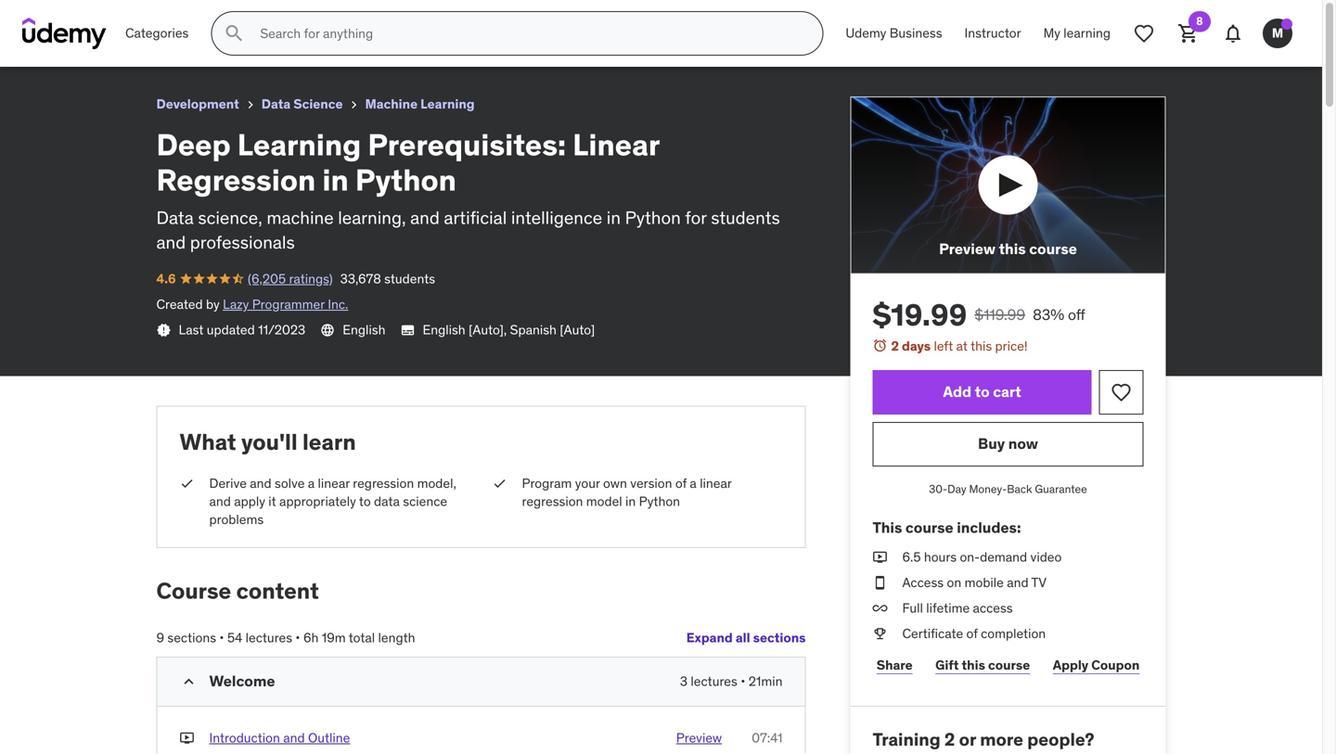 Task type: locate. For each thing, give the bounding box(es) containing it.
wishlist image
[[1110, 381, 1132, 403]]

0 horizontal spatial regression
[[353, 475, 414, 492]]

deep inside 'deep learning prerequisites: linear regression in python data science, machine learning, and artificial intelligence in python for students and professionals'
[[156, 126, 231, 163]]

what
[[180, 428, 236, 456]]

python up machine
[[369, 8, 420, 27]]

science
[[403, 493, 447, 510]]

linear right version
[[700, 475, 732, 492]]

learning down data science link at the top of page
[[237, 126, 361, 163]]

preview this course button
[[850, 96, 1166, 274]]

preview up $19.99 $119.99 83% off
[[939, 239, 996, 258]]

3
[[680, 673, 688, 690]]

a right version
[[690, 475, 697, 492]]

linear
[[223, 8, 266, 27], [573, 126, 659, 163]]

machine
[[267, 207, 334, 229]]

xsmall image left derive
[[180, 474, 194, 493]]

0 horizontal spatial to
[[359, 493, 371, 510]]

python down version
[[639, 493, 680, 510]]

0 vertical spatial linear
[[223, 8, 266, 27]]

2 vertical spatial learning
[[237, 126, 361, 163]]

english for english [auto], spanish [auto]
[[423, 321, 465, 338]]

share
[[877, 657, 913, 673]]

python left for
[[625, 207, 681, 229]]

notifications image
[[1222, 22, 1244, 45]]

xsmall image left last
[[156, 323, 171, 338]]

xsmall image for 6.5 hours on-demand video
[[873, 548, 887, 566]]

1 horizontal spatial regression
[[522, 493, 583, 510]]

categories
[[125, 25, 189, 41]]

machine learning link
[[365, 93, 475, 116]]

8
[[1196, 14, 1203, 28]]

coupon
[[1091, 657, 1140, 673]]

course inside button
[[1029, 239, 1077, 258]]

1 vertical spatial learning
[[420, 96, 475, 112]]

expand
[[686, 630, 733, 646]]

1 horizontal spatial linear
[[700, 475, 732, 492]]

2 sections from the left
[[167, 630, 216, 646]]

lectures right 54
[[246, 630, 292, 646]]

a
[[308, 475, 315, 492], [690, 475, 697, 492]]

includes:
[[957, 518, 1021, 537]]

sections
[[753, 630, 806, 646], [167, 630, 216, 646]]

1 horizontal spatial students
[[384, 270, 435, 287]]

business
[[890, 25, 942, 41]]

data science link
[[261, 93, 343, 116]]

to inside add to cart button
[[975, 382, 990, 402]]

linear for deep learning prerequisites: linear regression in python data science, machine learning, and artificial intelligence in python for students and professionals
[[573, 126, 659, 163]]

1 vertical spatial linear
[[573, 126, 659, 163]]

xsmall image left access
[[873, 574, 887, 592]]

• left 6h 19m
[[295, 630, 300, 646]]

1 horizontal spatial 33,678 students
[[340, 270, 435, 287]]

1 vertical spatial deep
[[156, 126, 231, 163]]

0 horizontal spatial linear
[[318, 475, 350, 492]]

m
[[1272, 25, 1283, 41]]

0 vertical spatial preview
[[939, 239, 996, 258]]

learning inside 'deep learning prerequisites: linear regression in python data science, machine learning, and artificial intelligence in python for students and professionals'
[[237, 126, 361, 163]]

learning right machine
[[420, 96, 475, 112]]

2 horizontal spatial students
[[711, 207, 780, 229]]

0 horizontal spatial •
[[219, 630, 224, 646]]

1 vertical spatial ratings)
[[289, 270, 333, 287]]

0 horizontal spatial 2
[[891, 337, 899, 354]]

this for preview
[[999, 239, 1026, 258]]

0 horizontal spatial data
[[156, 207, 194, 229]]

linear up appropriately
[[318, 475, 350, 492]]

0 vertical spatial of
[[675, 475, 687, 492]]

0 horizontal spatial linear
[[223, 8, 266, 27]]

preview down 3
[[676, 730, 722, 746]]

2 horizontal spatial learning
[[420, 96, 475, 112]]

days
[[902, 337, 931, 354]]

this up $119.99
[[999, 239, 1026, 258]]

0 horizontal spatial sections
[[167, 630, 216, 646]]

2 right alarm icon
[[891, 337, 899, 354]]

learning left categories
[[55, 8, 117, 27]]

length
[[378, 630, 415, 646]]

regression right submit search image
[[270, 8, 349, 27]]

• left the 21min
[[741, 673, 745, 690]]

python inside "program your own version of a linear regression model in python"
[[639, 493, 680, 510]]

to
[[975, 382, 990, 402], [359, 493, 371, 510]]

students up closed captions icon at the left of the page
[[384, 270, 435, 287]]

0 vertical spatial (6,205
[[56, 32, 94, 49]]

what you'll learn
[[180, 428, 356, 456]]

1 horizontal spatial a
[[690, 475, 697, 492]]

0 vertical spatial students
[[193, 32, 244, 49]]

a up appropriately
[[308, 475, 315, 492]]

0 vertical spatial learning
[[55, 8, 117, 27]]

xsmall image
[[243, 97, 258, 112], [347, 97, 361, 112], [156, 323, 171, 338], [180, 474, 194, 493], [873, 548, 887, 566], [873, 574, 887, 592], [873, 599, 887, 618], [873, 625, 887, 643], [180, 729, 194, 747]]

wishlist image
[[1133, 22, 1155, 45]]

1 horizontal spatial sections
[[753, 630, 806, 646]]

of right version
[[675, 475, 687, 492]]

regression up "science,"
[[156, 162, 316, 199]]

0 horizontal spatial 4.6
[[15, 32, 34, 49]]

gift
[[935, 657, 959, 673]]

regression up data
[[353, 475, 414, 492]]

inc.
[[328, 296, 348, 313]]

1 horizontal spatial of
[[966, 625, 978, 642]]

6.5
[[902, 549, 921, 565]]

1 horizontal spatial english
[[423, 321, 465, 338]]

training 2 or more people?
[[873, 729, 1094, 751]]

0 horizontal spatial 33,678 students
[[149, 32, 244, 49]]

students down the deep learning prerequisites: linear regression in python
[[193, 32, 244, 49]]

0 vertical spatial regression
[[270, 8, 349, 27]]

1 vertical spatial 33,678 students
[[340, 270, 435, 287]]

updated
[[207, 321, 255, 338]]

1 horizontal spatial to
[[975, 382, 990, 402]]

data left "science,"
[[156, 207, 194, 229]]

1 english from the left
[[343, 321, 385, 338]]

m link
[[1255, 11, 1300, 56]]

prerequisites: left submit search image
[[121, 8, 220, 27]]

derive and solve a linear regression model, and apply it appropriately to data science problems
[[209, 475, 456, 528]]

lectures right 3
[[691, 673, 737, 690]]

access
[[973, 600, 1013, 617]]

deep for deep learning prerequisites: linear regression in python
[[15, 8, 52, 27]]

• left 54
[[219, 630, 224, 646]]

1 horizontal spatial 2
[[944, 729, 955, 751]]

this right the gift
[[962, 657, 985, 673]]

1 horizontal spatial (6,205 ratings)
[[248, 270, 333, 287]]

xsmall image for full lifetime access
[[873, 599, 887, 618]]

this for gift
[[962, 657, 985, 673]]

0 vertical spatial (6,205 ratings)
[[56, 32, 141, 49]]

33,678 students down the deep learning prerequisites: linear regression in python
[[149, 32, 244, 49]]

1 vertical spatial prerequisites:
[[368, 126, 566, 163]]

your
[[575, 475, 600, 492]]

0 vertical spatial data
[[261, 96, 291, 112]]

solve
[[275, 475, 305, 492]]

0 vertical spatial prerequisites:
[[121, 8, 220, 27]]

1 horizontal spatial 33,678
[[340, 270, 381, 287]]

english right closed captions icon at the left of the page
[[423, 321, 465, 338]]

33,678 students
[[149, 32, 244, 49], [340, 270, 435, 287]]

python
[[369, 8, 420, 27], [355, 162, 456, 199], [625, 207, 681, 229], [639, 493, 680, 510]]

(6,205 left the categories dropdown button
[[56, 32, 94, 49]]

0 vertical spatial this
[[999, 239, 1026, 258]]

0 vertical spatial 33,678
[[149, 32, 190, 49]]

this inside button
[[999, 239, 1026, 258]]

to left cart
[[975, 382, 990, 402]]

data inside 'deep learning prerequisites: linear regression in python data science, machine learning, and artificial intelligence in python for students and professionals'
[[156, 207, 194, 229]]

regression inside 'deep learning prerequisites: linear regression in python data science, machine learning, and artificial intelligence in python for students and professionals'
[[156, 162, 316, 199]]

sections inside dropdown button
[[753, 630, 806, 646]]

(6,205 ratings)
[[56, 32, 141, 49], [248, 270, 333, 287]]

0 vertical spatial to
[[975, 382, 990, 402]]

1 vertical spatial regression
[[522, 493, 583, 510]]

33,678 down the deep learning prerequisites: linear regression in python
[[149, 32, 190, 49]]

sections right all
[[753, 630, 806, 646]]

introduction
[[209, 730, 280, 746]]

1 vertical spatial to
[[359, 493, 371, 510]]

0 vertical spatial course
[[1029, 239, 1077, 258]]

english right the course language icon
[[343, 321, 385, 338]]

1 vertical spatial (6,205
[[248, 270, 286, 287]]

1 horizontal spatial preview
[[939, 239, 996, 258]]

people?
[[1027, 729, 1094, 751]]

now
[[1008, 434, 1038, 453]]

data left science
[[261, 96, 291, 112]]

mobile
[[965, 574, 1004, 591]]

training
[[873, 729, 941, 751]]

python up learning,
[[355, 162, 456, 199]]

welcome
[[209, 672, 275, 691]]

data
[[261, 96, 291, 112], [156, 207, 194, 229]]

2 vertical spatial course
[[988, 657, 1030, 673]]

sections right 9
[[167, 630, 216, 646]]

introduction and outline button
[[209, 729, 350, 747]]

and left the outline
[[283, 730, 305, 746]]

linear inside 'deep learning prerequisites: linear regression in python data science, machine learning, and artificial intelligence in python for students and professionals'
[[573, 126, 659, 163]]

0 vertical spatial deep
[[15, 8, 52, 27]]

full lifetime access
[[902, 600, 1013, 617]]

xsmall image left full
[[873, 599, 887, 618]]

xsmall image for derive and solve a linear regression model, and apply it appropriately to data science problems
[[180, 474, 194, 493]]

2 linear from the left
[[700, 475, 732, 492]]

to left data
[[359, 493, 371, 510]]

prerequisites: down machine learning link on the left top of page
[[368, 126, 566, 163]]

0 horizontal spatial (6,205
[[56, 32, 94, 49]]

video
[[1030, 549, 1062, 565]]

my learning link
[[1032, 11, 1122, 56]]

• for 3
[[741, 673, 745, 690]]

of
[[675, 475, 687, 492], [966, 625, 978, 642]]

xsmall image up share
[[873, 625, 887, 643]]

a inside "program your own version of a linear regression model in python"
[[690, 475, 697, 492]]

0 horizontal spatial a
[[308, 475, 315, 492]]

xsmall image for access on mobile and tv
[[873, 574, 887, 592]]

course up hours
[[905, 518, 953, 537]]

0 horizontal spatial learning
[[55, 8, 117, 27]]

0 horizontal spatial lectures
[[246, 630, 292, 646]]

1 linear from the left
[[318, 475, 350, 492]]

programmer
[[252, 296, 325, 313]]

2 days left at this price!
[[891, 337, 1028, 354]]

deep for deep learning prerequisites: linear regression in python data science, machine learning, and artificial intelligence in python for students and professionals
[[156, 126, 231, 163]]

1 vertical spatial data
[[156, 207, 194, 229]]

preview inside button
[[939, 239, 996, 258]]

of down full lifetime access
[[966, 625, 978, 642]]

0 horizontal spatial prerequisites:
[[121, 8, 220, 27]]

2
[[891, 337, 899, 354], [944, 729, 955, 751]]

2 a from the left
[[690, 475, 697, 492]]

Search for anything text field
[[256, 18, 800, 49]]

1 horizontal spatial linear
[[573, 126, 659, 163]]

version
[[630, 475, 672, 492]]

0 horizontal spatial deep
[[15, 8, 52, 27]]

this
[[999, 239, 1026, 258], [971, 337, 992, 354], [962, 657, 985, 673]]

1 horizontal spatial learning
[[237, 126, 361, 163]]

0 horizontal spatial of
[[675, 475, 687, 492]]

1 vertical spatial students
[[711, 207, 780, 229]]

0 vertical spatial regression
[[353, 475, 414, 492]]

0 horizontal spatial 33,678
[[149, 32, 190, 49]]

33,678
[[149, 32, 190, 49], [340, 270, 381, 287]]

certificate
[[902, 625, 963, 642]]

instructor link
[[953, 11, 1032, 56]]

this right at at the right
[[971, 337, 992, 354]]

1 vertical spatial regression
[[156, 162, 316, 199]]

regression
[[270, 8, 349, 27], [156, 162, 316, 199]]

regression inside derive and solve a linear regression model, and apply it appropriately to data science problems
[[353, 475, 414, 492]]

learn
[[302, 428, 356, 456]]

2 left or
[[944, 729, 955, 751]]

1 a from the left
[[308, 475, 315, 492]]

udemy business
[[846, 25, 942, 41]]

1 horizontal spatial deep
[[156, 126, 231, 163]]

33,678 up inc.
[[340, 270, 381, 287]]

1 vertical spatial lectures
[[691, 673, 737, 690]]

0 horizontal spatial preview
[[676, 730, 722, 746]]

1 sections from the left
[[753, 630, 806, 646]]

xsmall image for certificate of completion
[[873, 625, 887, 643]]

33,678 students up closed captions icon at the left of the page
[[340, 270, 435, 287]]

introduction and outline
[[209, 730, 350, 746]]

1 horizontal spatial ratings)
[[289, 270, 333, 287]]

completion
[[981, 625, 1046, 642]]

1 horizontal spatial prerequisites:
[[368, 126, 566, 163]]

2 vertical spatial this
[[962, 657, 985, 673]]

english [auto], spanish [auto]
[[423, 321, 595, 338]]

course up 83%
[[1029, 239, 1077, 258]]

deep learning prerequisites: linear regression in python data science, machine learning, and artificial intelligence in python for students and professionals
[[156, 126, 780, 253]]

1 vertical spatial preview
[[676, 730, 722, 746]]

my
[[1043, 25, 1060, 41]]

1 horizontal spatial 4.6
[[156, 270, 176, 287]]

course down "completion"
[[988, 657, 1030, 673]]

xsmall image down this
[[873, 548, 887, 566]]

1 vertical spatial course
[[905, 518, 953, 537]]

closed captions image
[[400, 323, 415, 338]]

machine learning
[[365, 96, 475, 112]]

2 horizontal spatial •
[[741, 673, 745, 690]]

0 vertical spatial ratings)
[[97, 32, 141, 49]]

small image
[[180, 673, 198, 691]]

categories button
[[114, 11, 200, 56]]

and inside button
[[283, 730, 305, 746]]

regression down program
[[522, 493, 583, 510]]

0 vertical spatial 4.6
[[15, 32, 34, 49]]

0 horizontal spatial students
[[193, 32, 244, 49]]

(6,205 up created by lazy programmer inc.
[[248, 270, 286, 287]]

preview for preview this course
[[939, 239, 996, 258]]

prerequisites: inside 'deep learning prerequisites: linear regression in python data science, machine learning, and artificial intelligence in python for students and professionals'
[[368, 126, 566, 163]]

add to cart
[[943, 382, 1021, 402]]

07:41
[[752, 730, 783, 746]]

students right for
[[711, 207, 780, 229]]

a inside derive and solve a linear regression model, and apply it appropriately to data science problems
[[308, 475, 315, 492]]

created by lazy programmer inc.
[[156, 296, 348, 313]]

1 vertical spatial of
[[966, 625, 978, 642]]

to inside derive and solve a linear regression model, and apply it appropriately to data science problems
[[359, 493, 371, 510]]

1 horizontal spatial lectures
[[691, 673, 737, 690]]

• for 9
[[219, 630, 224, 646]]

2 vertical spatial students
[[384, 270, 435, 287]]

0 horizontal spatial english
[[343, 321, 385, 338]]

2 english from the left
[[423, 321, 465, 338]]



Task type: vqa. For each thing, say whether or not it's contained in the screenshot.
the right Preview
yes



Task type: describe. For each thing, give the bounding box(es) containing it.
0 horizontal spatial ratings)
[[97, 32, 141, 49]]

xsmall image
[[492, 474, 507, 493]]

gift this course
[[935, 657, 1030, 673]]

linear inside derive and solve a linear regression model, and apply it appropriately to data science problems
[[318, 475, 350, 492]]

submit search image
[[223, 22, 245, 45]]

0 vertical spatial 2
[[891, 337, 899, 354]]

course content
[[156, 577, 319, 605]]

buy
[[978, 434, 1005, 453]]

derive
[[209, 475, 247, 492]]

xsmall image for last updated 11/2023
[[156, 323, 171, 338]]

certificate of completion
[[902, 625, 1046, 642]]

learning for deep learning prerequisites: linear regression in python data science, machine learning, and artificial intelligence in python for students and professionals
[[237, 126, 361, 163]]

apply
[[234, 493, 265, 510]]

[auto], spanish
[[469, 321, 557, 338]]

apply
[[1053, 657, 1088, 673]]

all
[[736, 630, 750, 646]]

expand all sections
[[686, 630, 806, 646]]

alarm image
[[873, 338, 887, 353]]

own
[[603, 475, 627, 492]]

of inside "program your own version of a linear regression model in python"
[[675, 475, 687, 492]]

this
[[873, 518, 902, 537]]

money-
[[969, 482, 1007, 496]]

8 link
[[1166, 11, 1211, 56]]

at
[[956, 337, 968, 354]]

tv
[[1031, 574, 1047, 591]]

buy now button
[[873, 422, 1144, 467]]

preview for preview
[[676, 730, 722, 746]]

in inside "program your own version of a linear regression model in python"
[[625, 493, 636, 510]]

this course includes:
[[873, 518, 1021, 537]]

30-day money-back guarantee
[[929, 482, 1087, 496]]

$19.99
[[873, 296, 967, 333]]

students inside 'deep learning prerequisites: linear regression in python data science, machine learning, and artificial intelligence in python for students and professionals'
[[711, 207, 780, 229]]

and down derive
[[209, 493, 231, 510]]

30-
[[929, 482, 947, 496]]

total
[[349, 630, 375, 646]]

buy now
[[978, 434, 1038, 453]]

science
[[293, 96, 343, 112]]

9
[[156, 630, 164, 646]]

1 vertical spatial 2
[[944, 729, 955, 751]]

lazy programmer inc. link
[[223, 296, 348, 313]]

and left tv
[[1007, 574, 1029, 591]]

1 vertical spatial 33,678
[[340, 270, 381, 287]]

0 vertical spatial lectures
[[246, 630, 292, 646]]

deep learning prerequisites: linear regression in python
[[15, 8, 420, 27]]

apply coupon button
[[1049, 647, 1144, 684]]

more
[[980, 729, 1023, 751]]

learning for deep learning prerequisites: linear regression in python
[[55, 8, 117, 27]]

access on mobile and tv
[[902, 574, 1047, 591]]

for
[[685, 207, 707, 229]]

add
[[943, 382, 972, 402]]

preview this course
[[939, 239, 1077, 258]]

regression inside "program your own version of a linear regression model in python"
[[522, 493, 583, 510]]

6h 19m
[[303, 630, 346, 646]]

access
[[902, 574, 944, 591]]

course language image
[[320, 323, 335, 338]]

1 horizontal spatial •
[[295, 630, 300, 646]]

share button
[[873, 647, 917, 684]]

$119.99
[[974, 305, 1025, 324]]

lifetime
[[926, 600, 970, 617]]

$19.99 $119.99 83% off
[[873, 296, 1085, 333]]

or
[[959, 729, 976, 751]]

you'll
[[241, 428, 298, 456]]

course for gift this course
[[988, 657, 1030, 673]]

development
[[156, 96, 239, 112]]

professionals
[[190, 231, 295, 253]]

outline
[[308, 730, 350, 746]]

you have alerts image
[[1281, 19, 1292, 30]]

and up "apply"
[[250, 475, 272, 492]]

1 horizontal spatial data
[[261, 96, 291, 112]]

demand
[[980, 549, 1027, 565]]

model,
[[417, 475, 456, 492]]

learning,
[[338, 207, 406, 229]]

1 horizontal spatial (6,205
[[248, 270, 286, 287]]

off
[[1068, 305, 1085, 324]]

problems
[[209, 511, 264, 528]]

left
[[934, 337, 953, 354]]

0 vertical spatial 33,678 students
[[149, 32, 244, 49]]

data
[[374, 493, 400, 510]]

course
[[156, 577, 231, 605]]

21min
[[749, 673, 783, 690]]

shopping cart with 8 items image
[[1177, 22, 1200, 45]]

9 sections • 54 lectures • 6h 19m total length
[[156, 630, 415, 646]]

day
[[947, 482, 966, 496]]

linear for deep learning prerequisites: linear regression in python
[[223, 8, 266, 27]]

content
[[236, 577, 319, 605]]

gift this course link
[[931, 647, 1034, 684]]

and left artificial
[[410, 207, 440, 229]]

regression for deep learning prerequisites: linear regression in python
[[270, 8, 349, 27]]

course for preview this course
[[1029, 239, 1077, 258]]

udemy image
[[22, 18, 107, 49]]

model
[[586, 493, 622, 510]]

xsmall image left data science link at the top of page
[[243, 97, 258, 112]]

prerequisites: for deep learning prerequisites: linear regression in python data science, machine learning, and artificial intelligence in python for students and professionals
[[368, 126, 566, 163]]

linear inside "program your own version of a linear regression model in python"
[[700, 475, 732, 492]]

and up created
[[156, 231, 186, 253]]

my learning
[[1043, 25, 1111, 41]]

created
[[156, 296, 203, 313]]

0 horizontal spatial (6,205 ratings)
[[56, 32, 141, 49]]

it
[[268, 493, 276, 510]]

full
[[902, 600, 923, 617]]

1 vertical spatial (6,205 ratings)
[[248, 270, 333, 287]]

appropriately
[[279, 493, 356, 510]]

english for english
[[343, 321, 385, 338]]

program
[[522, 475, 572, 492]]

xsmall image right science
[[347, 97, 361, 112]]

intelligence
[[511, 207, 602, 229]]

learning for machine learning
[[420, 96, 475, 112]]

[auto]
[[560, 321, 595, 338]]

back
[[1007, 482, 1032, 496]]

1 vertical spatial 4.6
[[156, 270, 176, 287]]

artificial
[[444, 207, 507, 229]]

xsmall image down small icon
[[180, 729, 194, 747]]

prerequisites: for deep learning prerequisites: linear regression in python
[[121, 8, 220, 27]]

learning
[[1064, 25, 1111, 41]]

cart
[[993, 382, 1021, 402]]

3 lectures • 21min
[[680, 673, 783, 690]]

by
[[206, 296, 220, 313]]

1 vertical spatial this
[[971, 337, 992, 354]]

science,
[[198, 207, 262, 229]]

program your own version of a linear regression model in python
[[522, 475, 732, 510]]

guarantee
[[1035, 482, 1087, 496]]

regression for deep learning prerequisites: linear regression in python data science, machine learning, and artificial intelligence in python for students and professionals
[[156, 162, 316, 199]]

add to cart button
[[873, 370, 1092, 415]]



